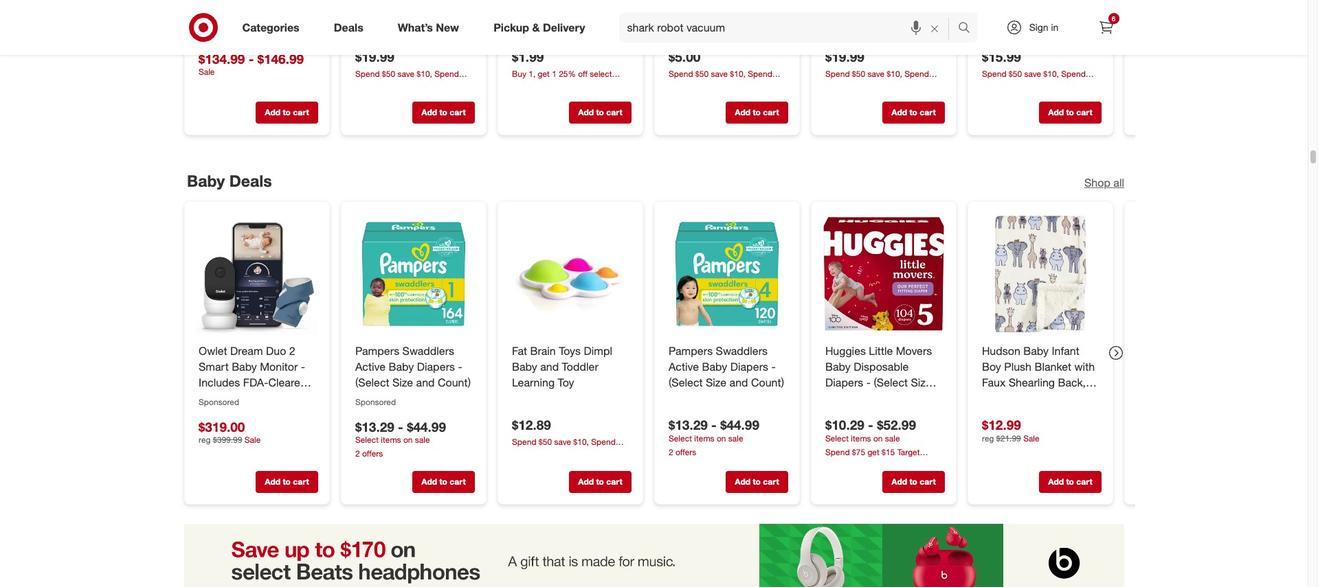 Task type: locate. For each thing, give the bounding box(es) containing it.
faux
[[982, 376, 1006, 390]]

video
[[198, 408, 226, 421]]

1
[[552, 68, 557, 79]]

sale
[[198, 67, 215, 77], [1024, 434, 1040, 445], [244, 436, 260, 446]]

0 horizontal spatial active
[[355, 360, 385, 374]]

0 horizontal spatial reg
[[198, 436, 210, 446]]

1 vertical spatial &
[[262, 392, 269, 406]]

diapers inside huggies little movers baby disposable diapers - (select size and count)
[[825, 376, 864, 390]]

$25 inside $5.00 spend $50 save $10, spend $100 save $25 on select toys
[[708, 81, 721, 91]]

(select
[[355, 376, 389, 390], [669, 376, 703, 390], [874, 376, 908, 390]]

- inside '$10.29 - $52.99 select items on sale'
[[868, 418, 874, 434]]

huggies little movers baby disposable diapers - (select size and count) link
[[825, 344, 942, 406]]

fat brain toys dimpl baby and toddler learning toy image
[[509, 213, 632, 336], [509, 213, 632, 336]]

toddler
[[562, 360, 598, 374]]

save
[[868, 68, 885, 79], [1025, 68, 1041, 79], [397, 69, 414, 79], [711, 69, 728, 79], [846, 80, 862, 90], [1002, 80, 1019, 90], [375, 81, 392, 91], [689, 81, 706, 91], [554, 438, 571, 448], [532, 449, 549, 460]]

select inside $5.00 spend $50 save $10, spend $100 save $25 on select toys
[[735, 81, 757, 91]]

1 horizontal spatial &
[[533, 20, 540, 34]]

1 horizontal spatial $13.29
[[669, 418, 708, 434]]

2 horizontal spatial diapers
[[825, 376, 864, 390]]

hudson baby infant boy plush blanket with faux shearling back, royal safari, one size
[[982, 345, 1095, 406]]

swaddlers
[[402, 345, 454, 358], [716, 345, 768, 358]]

2 horizontal spatial sale
[[1024, 434, 1040, 445]]

$1.99
[[512, 49, 544, 64]]

owlet
[[198, 345, 227, 358]]

$100
[[825, 80, 843, 90], [982, 80, 1000, 90], [355, 81, 373, 91], [669, 81, 687, 91], [512, 449, 530, 460]]

0 vertical spatial dream
[[230, 345, 263, 358]]

reg down $319.00
[[198, 436, 210, 446]]

1 horizontal spatial 2
[[355, 450, 360, 460]]

$50 inside $5.00 spend $50 save $10, spend $100 save $25 on select toys
[[695, 69, 709, 79]]

$12.89
[[512, 418, 551, 434]]

add to cart button
[[255, 101, 318, 123], [412, 101, 475, 123], [569, 101, 632, 123], [726, 101, 788, 123], [883, 101, 945, 123], [1039, 101, 1102, 123], [255, 472, 318, 494], [412, 472, 475, 494], [569, 472, 632, 494], [726, 472, 788, 494], [883, 472, 945, 494], [1039, 472, 1102, 494]]

1 pampers from the left
[[355, 345, 399, 358]]

1 horizontal spatial reg
[[982, 434, 994, 445]]

$10,
[[887, 68, 902, 79], [1044, 68, 1059, 79], [417, 69, 432, 79], [730, 69, 746, 79], [573, 438, 589, 448]]

reg down $12.99
[[982, 434, 994, 445]]

sale inside $12.99 reg $21.99 sale
[[1024, 434, 1040, 445]]

items
[[543, 80, 563, 90], [694, 434, 715, 445], [851, 434, 871, 445], [381, 436, 401, 446]]

sale right '$21.99'
[[1024, 434, 1040, 445]]

sale down $134.99
[[198, 67, 215, 77]]

select
[[669, 434, 692, 445], [825, 434, 849, 445], [355, 436, 379, 446]]

sale inside '$134.99 - $146.99 sale'
[[198, 67, 215, 77]]

$19.99 spend $50 save $10, spend $100 save $25 on select toys
[[825, 49, 932, 90], [355, 49, 461, 91]]

pampers swaddlers active baby diapers - (select size and count) for first pampers swaddlers active baby diapers - (select size and count) link from left
[[355, 345, 471, 390]]

hudson baby infant boy plush blanket with faux shearling back, royal safari, one size image
[[980, 213, 1102, 336]]

& right pickup
[[533, 20, 540, 34]]

2 pampers from the left
[[669, 345, 713, 358]]

0 horizontal spatial pampers
[[355, 345, 399, 358]]

select inside '$10.29 - $52.99 select items on sale'
[[825, 434, 849, 445]]

2 horizontal spatial sale
[[885, 434, 900, 445]]

sale inside '$10.29 - $52.99 select items on sale'
[[885, 434, 900, 445]]

0 horizontal spatial 2
[[289, 345, 295, 358]]

shop
[[1085, 176, 1111, 189]]

1 horizontal spatial select
[[669, 434, 692, 445]]

pampers swaddlers active baby diapers - (select size and count) image
[[352, 213, 475, 336], [352, 213, 475, 336], [666, 213, 788, 336], [666, 213, 788, 336]]

&
[[533, 20, 540, 34], [262, 392, 269, 406]]

6
[[1112, 14, 1116, 23]]

-
[[248, 51, 254, 66], [301, 360, 305, 374], [458, 360, 462, 374], [771, 360, 776, 374], [867, 376, 871, 390], [711, 418, 717, 434], [868, 418, 874, 434], [398, 419, 403, 435]]

sponsored
[[198, 28, 239, 39], [198, 397, 239, 408], [355, 397, 396, 408]]

categories
[[242, 20, 300, 34]]

sale right $399.99
[[244, 436, 260, 446]]

on
[[880, 80, 890, 90], [1037, 80, 1046, 90], [410, 81, 419, 91], [724, 81, 733, 91], [717, 434, 726, 445], [874, 434, 883, 445], [403, 436, 413, 446], [567, 449, 576, 460]]

on inside $5.00 spend $50 save $10, spend $100 save $25 on select toys
[[724, 81, 733, 91]]

2 horizontal spatial 2
[[669, 448, 673, 458]]

(select inside huggies little movers baby disposable diapers - (select size and count)
[[874, 376, 908, 390]]

2 pampers swaddlers active baby diapers - (select size and count) from the left
[[669, 345, 784, 390]]

$10.29
[[825, 418, 865, 434]]

1 horizontal spatial (select
[[669, 376, 703, 390]]

$44.99
[[720, 418, 759, 434], [407, 419, 446, 435]]

owlet dream duo 2 smart baby monitor - includes fda-cleared dream sock & hd video wifi camera image
[[196, 213, 318, 336], [196, 213, 318, 336]]

and inside huggies little movers baby disposable diapers - (select size and count)
[[825, 392, 844, 406]]

$25
[[865, 80, 878, 90], [1022, 80, 1035, 90], [394, 81, 408, 91], [708, 81, 721, 91], [551, 449, 564, 460]]

baby inside fat brain toys dimpl baby and toddler learning toy
[[512, 360, 537, 374]]

hd
[[272, 392, 288, 406]]

2 pampers swaddlers active baby diapers - (select size and count) link from the left
[[669, 344, 786, 391]]

disposable
[[854, 360, 909, 374]]

sale
[[728, 434, 743, 445], [885, 434, 900, 445], [415, 436, 430, 446]]

$50 inside $15.99 spend $50 save $10, spend $100 save $25 on select toys
[[1009, 68, 1022, 79]]

owlet dream duo 2 smart baby monitor - includes fda-cleared dream sock & hd video wifi camera
[[198, 345, 307, 421]]

$12.99
[[982, 418, 1021, 434]]

dream up video
[[198, 392, 231, 406]]

$25 inside $12.89 spend $50 save $10, spend $100 save $25 on select toys
[[551, 449, 564, 460]]

safari,
[[1012, 392, 1043, 406]]

0 horizontal spatial pampers swaddlers active baby diapers - (select size and count)
[[355, 345, 471, 390]]

2
[[289, 345, 295, 358], [669, 448, 673, 458], [355, 450, 360, 460]]

$5.00 spend $50 save $10, spend $100 save $25 on select toys
[[669, 49, 775, 91]]

pampers swaddlers active baby diapers - (select size and count) link
[[355, 344, 472, 391], [669, 344, 786, 391]]

$100 inside $15.99 spend $50 save $10, spend $100 save $25 on select toys
[[982, 80, 1000, 90]]

0 horizontal spatial $13.29
[[355, 419, 394, 435]]

- inside '$134.99 - $146.99 sale'
[[248, 51, 254, 66]]

0 horizontal spatial pampers swaddlers active baby diapers - (select size and count) link
[[355, 344, 472, 391]]

on inside '$10.29 - $52.99 select items on sale'
[[874, 434, 883, 445]]

select
[[590, 68, 612, 79], [892, 80, 914, 90], [1049, 80, 1071, 90], [422, 81, 444, 91], [735, 81, 757, 91], [578, 449, 601, 460]]

search button
[[952, 12, 985, 45]]

1 horizontal spatial pampers swaddlers active baby diapers - (select size and count) link
[[669, 344, 786, 391]]

dream left duo
[[230, 345, 263, 358]]

shearling
[[1009, 376, 1055, 390]]

baby inside owlet dream duo 2 smart baby monitor - includes fda-cleared dream sock & hd video wifi camera
[[231, 360, 257, 374]]

sign
[[1030, 21, 1049, 33]]

& inside owlet dream duo 2 smart baby monitor - includes fda-cleared dream sock & hd video wifi camera
[[262, 392, 269, 406]]

0 horizontal spatial (select
[[355, 376, 389, 390]]

0 horizontal spatial offers
[[362, 450, 383, 460]]

reg for $12.99
[[982, 434, 994, 445]]

$52.99
[[877, 418, 916, 434]]

diapers
[[417, 360, 455, 374], [730, 360, 768, 374], [825, 376, 864, 390]]

toys
[[916, 80, 932, 90], [1073, 80, 1088, 90], [446, 81, 461, 91], [760, 81, 775, 91], [603, 449, 618, 460]]

huggies little movers baby disposable diapers - (select size and count) image
[[823, 213, 945, 336], [823, 213, 945, 336]]

0 horizontal spatial &
[[262, 392, 269, 406]]

2 horizontal spatial select
[[825, 434, 849, 445]]

baby deals
[[187, 171, 272, 190]]

sale for $319.00
[[244, 436, 260, 446]]

2 horizontal spatial (select
[[874, 376, 908, 390]]

0 horizontal spatial swaddlers
[[402, 345, 454, 358]]

1 horizontal spatial active
[[669, 360, 699, 374]]

1 horizontal spatial pampers swaddlers active baby diapers - (select size and count)
[[669, 345, 784, 390]]

pampers
[[355, 345, 399, 358], [669, 345, 713, 358]]

0 horizontal spatial $19.99 spend $50 save $10, spend $100 save $25 on select toys
[[355, 49, 461, 91]]

active
[[355, 360, 385, 374], [669, 360, 699, 374]]

toys inside $5.00 spend $50 save $10, spend $100 save $25 on select toys
[[760, 81, 775, 91]]

0 vertical spatial deals
[[334, 20, 364, 34]]

what's
[[398, 20, 433, 34]]

1 horizontal spatial swaddlers
[[716, 345, 768, 358]]

reg for $319.00
[[198, 436, 210, 446]]

3 (select from the left
[[874, 376, 908, 390]]

cart
[[293, 107, 309, 117], [450, 107, 466, 117], [606, 107, 622, 117], [763, 107, 779, 117], [920, 107, 936, 117], [1077, 107, 1093, 117], [293, 477, 309, 487], [450, 477, 466, 487], [606, 477, 622, 487], [763, 477, 779, 487], [920, 477, 936, 487], [1077, 477, 1093, 487]]

select inside $12.89 spend $50 save $10, spend $100 save $25 on select toys
[[578, 449, 601, 460]]

& left hd
[[262, 392, 269, 406]]

$19.99 down what can we help you find? suggestions appear below search box
[[825, 49, 865, 64]]

$19.99
[[825, 49, 865, 64], [355, 49, 394, 65]]

little
[[869, 345, 893, 358]]

reg inside $12.99 reg $21.99 sale
[[982, 434, 994, 445]]

learning
[[512, 376, 555, 390]]

size
[[392, 376, 413, 390], [706, 376, 727, 390], [911, 376, 932, 390], [1070, 392, 1091, 406]]

1 horizontal spatial sale
[[244, 436, 260, 446]]

1 vertical spatial deals
[[229, 171, 272, 190]]

$25 inside $15.99 spend $50 save $10, spend $100 save $25 on select toys
[[1022, 80, 1035, 90]]

2 inside owlet dream duo 2 smart baby monitor - includes fda-cleared dream sock & hd video wifi camera
[[289, 345, 295, 358]]

$19.99 down deals link
[[355, 49, 394, 65]]

0 vertical spatial &
[[533, 20, 540, 34]]

get
[[538, 68, 550, 79]]

1 active from the left
[[355, 360, 385, 374]]

2 swaddlers from the left
[[716, 345, 768, 358]]

1 horizontal spatial $44.99
[[720, 418, 759, 434]]

items inside '$10.29 - $52.99 select items on sale'
[[851, 434, 871, 445]]

$134.99 - $146.99 sale
[[198, 51, 304, 77]]

1 pampers swaddlers active baby diapers - (select size and count) from the left
[[355, 345, 471, 390]]

fat
[[512, 345, 527, 358]]

2 horizontal spatial count)
[[847, 392, 880, 406]]

on inside $12.89 spend $50 save $10, spend $100 save $25 on select toys
[[567, 449, 576, 460]]

sponsored for $134.99 - $146.99
[[198, 28, 239, 39]]

and
[[540, 360, 559, 374], [416, 376, 435, 390], [730, 376, 748, 390], [825, 392, 844, 406]]

sale inside the $319.00 reg $399.99 sale
[[244, 436, 260, 446]]

blanket
[[1035, 360, 1072, 374]]

$146.99
[[257, 51, 304, 66]]

spend $50 save $10, spend $100 save $25 on select toys button
[[825, 68, 945, 90], [982, 68, 1102, 90], [355, 68, 475, 91], [669, 68, 788, 91], [512, 437, 632, 460]]

0 horizontal spatial sale
[[198, 67, 215, 77]]

items inside $1.99 buy 1, get 1 25% off select sharpie items
[[543, 80, 563, 90]]

add
[[265, 107, 280, 117], [421, 107, 437, 117], [578, 107, 594, 117], [735, 107, 751, 117], [892, 107, 907, 117], [1048, 107, 1064, 117], [265, 477, 280, 487], [421, 477, 437, 487], [578, 477, 594, 487], [735, 477, 751, 487], [892, 477, 907, 487], [1048, 477, 1064, 487]]

wifi
[[229, 408, 248, 421]]

add to cart
[[265, 107, 309, 117], [421, 107, 466, 117], [578, 107, 622, 117], [735, 107, 779, 117], [892, 107, 936, 117], [1048, 107, 1093, 117], [265, 477, 309, 487], [421, 477, 466, 487], [578, 477, 622, 487], [735, 477, 779, 487], [892, 477, 936, 487], [1048, 477, 1093, 487]]

sponsored for $319.00
[[198, 397, 239, 408]]

shop all link
[[1085, 175, 1125, 191]]

reg inside the $319.00 reg $399.99 sale
[[198, 436, 210, 446]]

1 horizontal spatial pampers
[[669, 345, 713, 358]]



Task type: vqa. For each thing, say whether or not it's contained in the screenshot.
What can we help you find? suggestions appear below search field
yes



Task type: describe. For each thing, give the bounding box(es) containing it.
6 link
[[1092, 12, 1122, 43]]

pickup
[[494, 20, 530, 34]]

25%
[[559, 68, 576, 79]]

1 horizontal spatial $19.99 spend $50 save $10, spend $100 save $25 on select toys
[[825, 49, 932, 90]]

baby inside hudson baby infant boy plush blanket with faux shearling back, royal safari, one size
[[1024, 345, 1049, 358]]

duo
[[266, 345, 286, 358]]

1 pampers swaddlers active baby diapers - (select size and count) link from the left
[[355, 344, 472, 391]]

0 horizontal spatial count)
[[438, 376, 471, 390]]

categories link
[[231, 12, 317, 43]]

sock
[[234, 392, 259, 406]]

0 horizontal spatial $44.99
[[407, 419, 446, 435]]

fat brain toys dimpl baby and toddler learning toy link
[[512, 344, 629, 391]]

What can we help you find? suggestions appear below search field
[[619, 12, 962, 43]]

huggies little movers baby disposable diapers - (select size and count)
[[825, 345, 932, 406]]

infant
[[1052, 345, 1080, 358]]

& inside "pickup & delivery" 'link'
[[533, 20, 540, 34]]

boy
[[982, 360, 1001, 374]]

pickup & delivery
[[494, 20, 586, 34]]

select inside $15.99 spend $50 save $10, spend $100 save $25 on select toys
[[1049, 80, 1071, 90]]

$399.99
[[213, 436, 242, 446]]

0 horizontal spatial select
[[355, 436, 379, 446]]

count) inside huggies little movers baby disposable diapers - (select size and count)
[[847, 392, 880, 406]]

1 (select from the left
[[355, 376, 389, 390]]

hudson baby infant boy plush blanket with faux shearling back, royal safari, one size link
[[982, 344, 1099, 406]]

and inside fat brain toys dimpl baby and toddler learning toy
[[540, 360, 559, 374]]

$319.00 reg $399.99 sale
[[198, 419, 260, 446]]

$21.99
[[997, 434, 1021, 445]]

fda-
[[243, 376, 268, 390]]

$134.99
[[198, 51, 245, 66]]

1 horizontal spatial diapers
[[730, 360, 768, 374]]

includes
[[198, 376, 240, 390]]

1,
[[529, 68, 535, 79]]

on inside $15.99 spend $50 save $10, spend $100 save $25 on select toys
[[1037, 80, 1046, 90]]

baby inside huggies little movers baby disposable diapers - (select size and count)
[[825, 360, 851, 374]]

- inside owlet dream duo 2 smart baby monitor - includes fda-cleared dream sock & hd video wifi camera
[[301, 360, 305, 374]]

1 vertical spatial dream
[[198, 392, 231, 406]]

1 horizontal spatial offers
[[676, 448, 696, 458]]

with
[[1075, 360, 1095, 374]]

$10, inside $5.00 spend $50 save $10, spend $100 save $25 on select toys
[[730, 69, 746, 79]]

smart
[[198, 360, 228, 374]]

0 horizontal spatial $19.99
[[355, 49, 394, 65]]

toys inside $15.99 spend $50 save $10, spend $100 save $25 on select toys
[[1073, 80, 1088, 90]]

$319.00
[[198, 419, 245, 435]]

search
[[952, 22, 985, 35]]

brain
[[530, 345, 556, 358]]

pickup & delivery link
[[482, 12, 603, 43]]

toy
[[558, 376, 574, 390]]

$10, inside $12.89 spend $50 save $10, spend $100 save $25 on select toys
[[573, 438, 589, 448]]

1 horizontal spatial sale
[[728, 434, 743, 445]]

what's new link
[[386, 12, 477, 43]]

shop all
[[1085, 176, 1125, 189]]

sale for $12.99
[[1024, 434, 1040, 445]]

1 horizontal spatial $13.29 - $44.99 select items on sale 2 offers
[[669, 418, 759, 458]]

2 active from the left
[[669, 360, 699, 374]]

0 horizontal spatial sale
[[415, 436, 430, 446]]

$10.29 - $52.99 select items on sale
[[825, 418, 916, 445]]

delivery
[[543, 20, 586, 34]]

sale for $134.99 - $146.99
[[198, 67, 215, 77]]

dimpl
[[584, 345, 612, 358]]

$15.99 spend $50 save $10, spend $100 save $25 on select toys
[[982, 49, 1088, 90]]

one
[[1046, 392, 1067, 406]]

huggies
[[825, 345, 866, 358]]

0 horizontal spatial $13.29 - $44.99 select items on sale 2 offers
[[355, 419, 446, 460]]

advertisement region
[[173, 525, 1136, 588]]

sign in
[[1030, 21, 1059, 33]]

$5.00
[[669, 49, 701, 65]]

2 (select from the left
[[669, 376, 703, 390]]

all
[[1114, 176, 1125, 189]]

1 swaddlers from the left
[[402, 345, 454, 358]]

buy 1, get 1 25% off select sharpie items button
[[512, 68, 632, 90]]

what's new
[[398, 20, 459, 34]]

size inside hudson baby infant boy plush blanket with faux shearling back, royal safari, one size
[[1070, 392, 1091, 406]]

owlet dream duo 2 smart baby monitor - includes fda-cleared dream sock & hd video wifi camera link
[[198, 344, 315, 421]]

back,
[[1058, 376, 1086, 390]]

$12.89 spend $50 save $10, spend $100 save $25 on select toys
[[512, 418, 618, 460]]

- inside huggies little movers baby disposable diapers - (select size and count)
[[867, 376, 871, 390]]

off
[[578, 68, 588, 79]]

fat brain toys dimpl baby and toddler learning toy
[[512, 345, 612, 390]]

plush
[[1004, 360, 1032, 374]]

0 horizontal spatial deals
[[229, 171, 272, 190]]

1 horizontal spatial $19.99
[[825, 49, 865, 64]]

sign in link
[[995, 12, 1081, 43]]

$50 inside $12.89 spend $50 save $10, spend $100 save $25 on select toys
[[539, 438, 552, 448]]

$10, inside $15.99 spend $50 save $10, spend $100 save $25 on select toys
[[1044, 68, 1059, 79]]

royal
[[982, 392, 1009, 406]]

cleared
[[268, 376, 307, 390]]

1 horizontal spatial count)
[[751, 376, 784, 390]]

new
[[436, 20, 459, 34]]

$1.99 buy 1, get 1 25% off select sharpie items
[[512, 49, 612, 90]]

$12.99 reg $21.99 sale
[[982, 418, 1040, 445]]

0 horizontal spatial diapers
[[417, 360, 455, 374]]

sharpie
[[512, 80, 540, 90]]

toys inside $12.89 spend $50 save $10, spend $100 save $25 on select toys
[[603, 449, 618, 460]]

movers
[[896, 345, 932, 358]]

camera
[[251, 408, 289, 421]]

deals link
[[322, 12, 381, 43]]

in
[[1052, 21, 1059, 33]]

select inside $1.99 buy 1, get 1 25% off select sharpie items
[[590, 68, 612, 79]]

pampers swaddlers active baby diapers - (select size and count) for first pampers swaddlers active baby diapers - (select size and count) link from right
[[669, 345, 784, 390]]

hudson
[[982, 345, 1021, 358]]

size inside huggies little movers baby disposable diapers - (select size and count)
[[911, 376, 932, 390]]

toys
[[559, 345, 581, 358]]

$100 inside $5.00 spend $50 save $10, spend $100 save $25 on select toys
[[669, 81, 687, 91]]

buy
[[512, 68, 526, 79]]

monitor
[[260, 360, 298, 374]]

1 horizontal spatial deals
[[334, 20, 364, 34]]

$100 inside $12.89 spend $50 save $10, spend $100 save $25 on select toys
[[512, 449, 530, 460]]

$15.99
[[982, 49, 1021, 64]]



